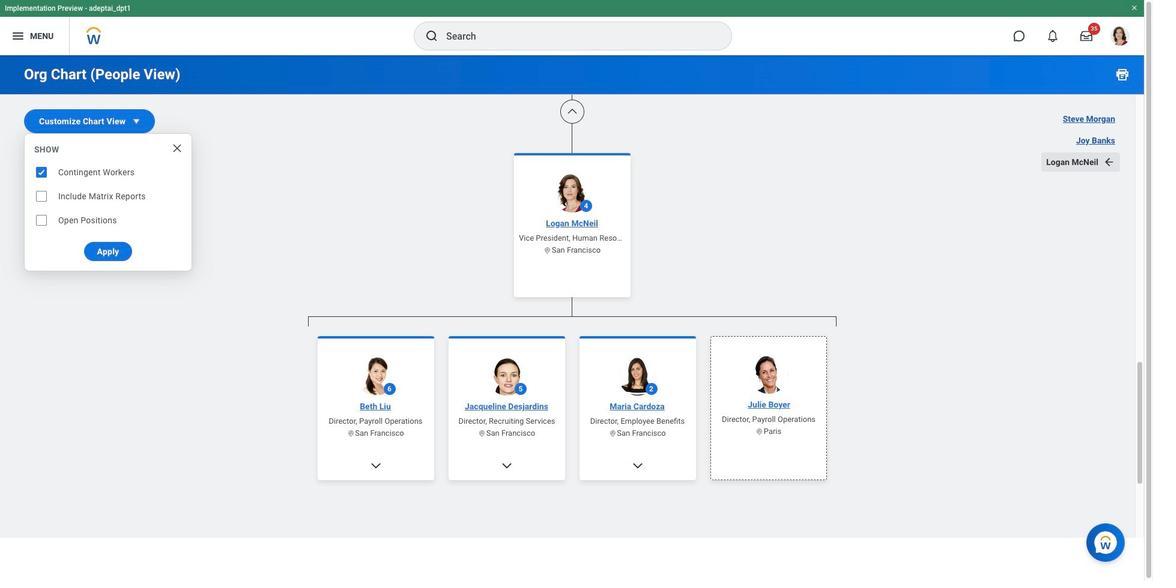 Task type: vqa. For each thing, say whether or not it's contained in the screenshot.
the Arrangement: in The Update Employee'S Work Schedule Calendar: Request Flexible Work Arrangement: Jacqueline Desjardins
no



Task type: locate. For each thing, give the bounding box(es) containing it.
0 horizontal spatial location image
[[348, 430, 355, 438]]

notifications large image
[[1048, 30, 1060, 42]]

banner
[[0, 0, 1145, 55]]

location image
[[756, 428, 764, 436], [348, 430, 355, 438], [610, 430, 617, 438]]

arrow left image
[[1104, 156, 1116, 168]]

1 horizontal spatial location image
[[610, 430, 617, 438]]

0 horizontal spatial chevron down image
[[370, 460, 382, 472]]

0 vertical spatial location image
[[544, 247, 552, 255]]

chevron down image
[[501, 460, 513, 472]]

1 horizontal spatial chevron down image
[[632, 460, 644, 472]]

dialog
[[24, 133, 192, 272]]

1 vertical spatial location image
[[479, 430, 486, 438]]

0 horizontal spatial location image
[[479, 430, 486, 438]]

chevron down image
[[370, 460, 382, 472], [632, 460, 644, 472]]

2 chevron down image from the left
[[632, 460, 644, 472]]

1 horizontal spatial location image
[[544, 247, 552, 255]]

justify image
[[11, 29, 25, 43]]

1 chevron down image from the left
[[370, 460, 382, 472]]

location image inside logan mcneil, logan mcneil, 4 direct reports element
[[479, 430, 486, 438]]

location image
[[544, 247, 552, 255], [479, 430, 486, 438]]

print org chart image
[[1116, 67, 1130, 82]]

main content
[[0, 0, 1145, 582]]



Task type: describe. For each thing, give the bounding box(es) containing it.
caret down image
[[131, 115, 143, 127]]

2 horizontal spatial location image
[[756, 428, 764, 436]]

close environment banner image
[[1132, 4, 1139, 11]]

location image for 2nd chevron down image from right
[[348, 430, 355, 438]]

x image
[[171, 142, 183, 154]]

inbox large image
[[1081, 30, 1093, 42]]

search image
[[425, 29, 439, 43]]

chevron up image
[[566, 106, 578, 118]]

profile logan mcneil image
[[1111, 26, 1130, 48]]

logan mcneil, logan mcneil, 4 direct reports element
[[308, 327, 837, 582]]

location image for first chevron down image from right
[[610, 430, 617, 438]]

Search Workday  search field
[[447, 23, 707, 49]]



